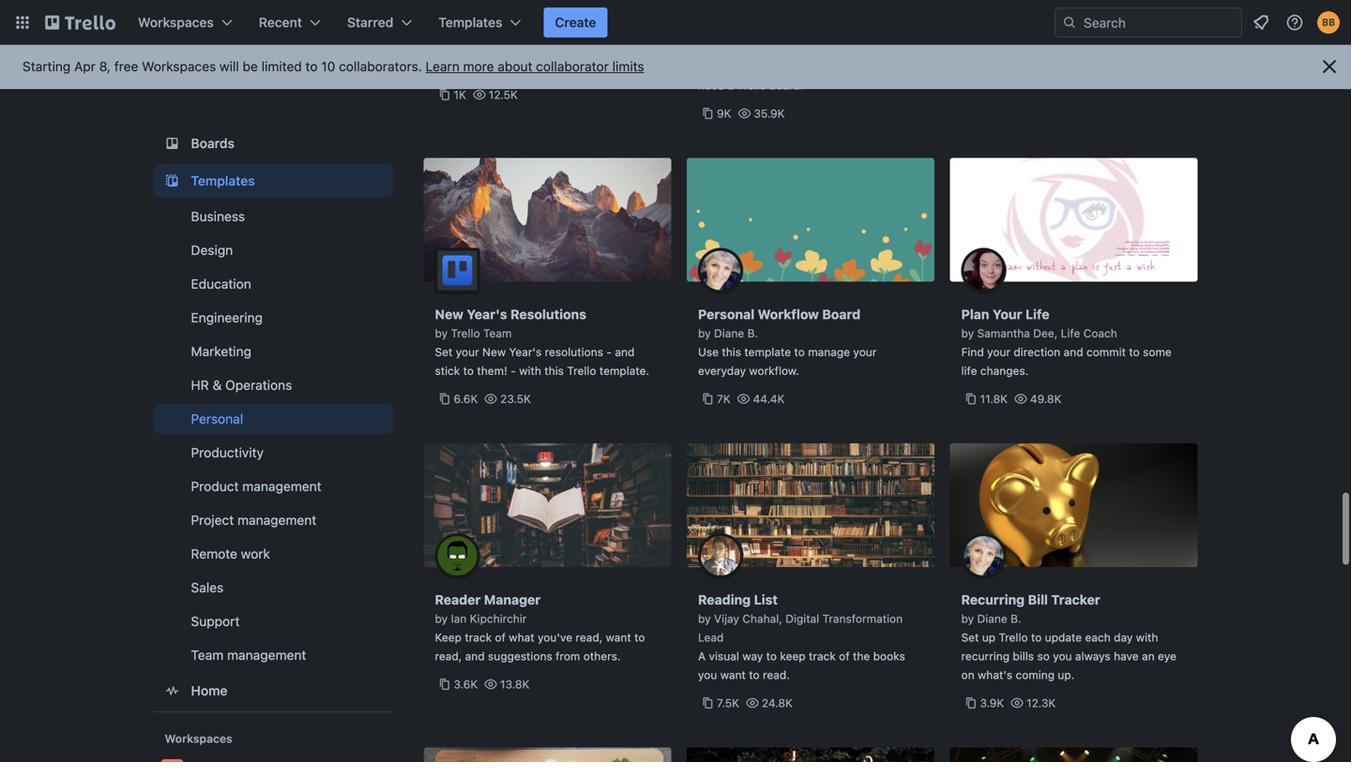 Task type: vqa. For each thing, say whether or not it's contained in the screenshot.
rightmost a
yes



Task type: locate. For each thing, give the bounding box(es) containing it.
0 horizontal spatial with
[[519, 364, 541, 378]]

move
[[888, 41, 917, 54]]

0 horizontal spatial track
[[465, 631, 492, 645]]

life
[[961, 364, 977, 378]]

6.6k
[[454, 393, 478, 406]]

1 vertical spatial team
[[191, 648, 224, 663]]

0 horizontal spatial set
[[435, 346, 453, 359]]

0 horizontal spatial -
[[511, 364, 516, 378]]

2 vertical spatial workspaces
[[165, 733, 232, 746]]

1 horizontal spatial personal
[[698, 307, 754, 322]]

0 horizontal spatial b.
[[747, 327, 758, 340]]

personal down &
[[191, 411, 243, 427]]

0 horizontal spatial new
[[435, 307, 463, 322]]

this inside new year's resolutions by trello team set your new year's resolutions - and stick to them! - with this trello template.
[[544, 364, 564, 378]]

new down trello team icon
[[435, 307, 463, 322]]

1 horizontal spatial i
[[822, 41, 825, 54]]

design link
[[153, 235, 394, 266]]

0 vertical spatial -
[[606, 346, 612, 359]]

remote
[[191, 547, 237, 562]]

1 horizontal spatial set
[[961, 631, 979, 645]]

1 vertical spatial management
[[237, 513, 316, 528]]

bills
[[1013, 650, 1034, 663]]

team management
[[191, 648, 306, 663]]

0 horizontal spatial of
[[495, 631, 506, 645]]

plan your life by samantha dee, life coach find your direction and commit to some life changes.
[[961, 307, 1172, 378]]

by inside plan your life by samantha dee, life coach find your direction and commit to some life changes.
[[961, 327, 974, 340]]

want inside "reader manager by ian kipchirchir keep track of what you've read, want to read, and suggestions from others."
[[606, 631, 631, 645]]

0 horizontal spatial life
[[1025, 307, 1049, 322]]

1 horizontal spatial templates
[[438, 15, 502, 30]]

open information menu image
[[1285, 13, 1304, 32]]

0 vertical spatial new
[[435, 307, 463, 322]]

and inside plan your life by samantha dee, life coach find your direction and commit to some life changes.
[[1064, 346, 1083, 359]]

new
[[721, 60, 743, 73]]

create button
[[544, 8, 607, 38]]

b. up template
[[747, 327, 758, 340]]

1 vertical spatial a
[[728, 79, 734, 92]]

0 horizontal spatial team
[[191, 648, 224, 663]]

a down new
[[728, 79, 734, 92]]

you inside recurring bill tracker by diane b. set up trello to update each day with recurring bills so you always have an eye on what's coming up.
[[1053, 650, 1072, 663]]

management
[[242, 479, 321, 494], [237, 513, 316, 528], [227, 648, 306, 663]]

1 your from the left
[[456, 346, 479, 359]]

0 notifications image
[[1250, 11, 1272, 34]]

0 vertical spatial you
[[1053, 650, 1072, 663]]

set for recurring bill tracker
[[961, 631, 979, 645]]

this down the resolutions
[[544, 364, 564, 378]]

your inside new year's resolutions by trello team set your new year's resolutions - and stick to them! - with this trello template.
[[456, 346, 479, 359]]

this up everyday
[[722, 346, 741, 359]]

team down 'support'
[[191, 648, 224, 663]]

1 vertical spatial set
[[961, 631, 979, 645]]

1 vertical spatial track
[[809, 650, 836, 663]]

to left "10"
[[305, 59, 318, 74]]

workspaces down home at the left
[[165, 733, 232, 746]]

1 horizontal spatial b.
[[1011, 613, 1021, 626]]

personal
[[698, 307, 754, 322], [191, 411, 243, 427]]

list
[[754, 592, 778, 608]]

your down samantha
[[987, 346, 1010, 359]]

1 horizontal spatial track
[[809, 650, 836, 663]]

to up so
[[1031, 631, 1042, 645]]

team up them!
[[483, 327, 512, 340]]

reader manager by ian kipchirchir keep track of what you've read, want to read, and suggestions from others.
[[435, 592, 645, 663]]

productivity link
[[153, 438, 394, 468]]

0 horizontal spatial want
[[606, 631, 631, 645]]

1 vertical spatial personal
[[191, 411, 243, 427]]

1 vertical spatial new
[[482, 346, 506, 359]]

with
[[519, 364, 541, 378], [1136, 631, 1158, 645]]

0 horizontal spatial you
[[698, 669, 717, 682]]

with up an
[[1136, 631, 1158, 645]]

create
[[555, 15, 596, 30]]

personal workflow board by diane b. use this template to manage your everyday workflow.
[[698, 307, 877, 378]]

by down 'recurring'
[[961, 613, 974, 626]]

template
[[744, 346, 791, 359]]

board.
[[769, 79, 803, 92]]

0 horizontal spatial a
[[712, 60, 718, 73]]

0 vertical spatial workspaces
[[138, 15, 214, 30]]

diane inside recurring bill tracker by diane b. set up trello to update each day with recurring bills so you always have an eye on what's coming up.
[[977, 613, 1007, 626]]

0 horizontal spatial read,
[[435, 650, 462, 663]]

management down the product management "link"
[[237, 513, 316, 528]]

you for tracker
[[1053, 650, 1072, 663]]

trello
[[737, 79, 766, 92], [451, 327, 480, 340], [567, 364, 596, 378], [999, 631, 1028, 645]]

1 vertical spatial want
[[720, 669, 746, 682]]

1 horizontal spatial life
[[1061, 327, 1080, 340]]

1 horizontal spatial year's
[[509, 346, 542, 359]]

to up we
[[874, 41, 885, 54]]

templates up business
[[191, 173, 255, 189]]

0 horizontal spatial your
[[456, 346, 479, 359]]

1 vertical spatial life
[[1061, 327, 1080, 340]]

to left manage
[[794, 346, 805, 359]]

1 vertical spatial b.
[[1011, 613, 1021, 626]]

1 horizontal spatial want
[[720, 669, 746, 682]]

1 horizontal spatial a
[[728, 79, 734, 92]]

boards link
[[153, 127, 394, 160]]

boards
[[191, 136, 235, 151]]

remote work
[[191, 547, 270, 562]]

by left ian in the left bottom of the page
[[435, 613, 448, 626]]

b. for recurring
[[1011, 613, 1021, 626]]

1 horizontal spatial team
[[483, 327, 512, 340]]

0 vertical spatial diane
[[714, 327, 744, 340]]

0 vertical spatial of
[[495, 631, 506, 645]]

learn more about collaborator limits link
[[426, 59, 644, 74]]

hr & operations link
[[153, 371, 394, 401]]

set inside new year's resolutions by trello team set your new year's resolutions - and stick to them! - with this trello template.
[[435, 346, 453, 359]]

team management link
[[153, 641, 394, 671]]

by inside the reading list by vijay chahal, digital transformation lead a visual way to keep track of the books you want to read.
[[698, 613, 711, 626]]

day
[[1114, 631, 1133, 645]]

trello team image
[[435, 248, 480, 293]]

read, down the keep
[[435, 650, 462, 663]]

ian
[[451, 613, 467, 626]]

always
[[1075, 650, 1111, 663]]

i up board.
[[779, 60, 782, 73]]

workspaces up free on the left
[[138, 15, 214, 30]]

by inside personal workflow board by diane b. use this template to manage your everyday workflow.
[[698, 327, 711, 340]]

templates inside dropdown button
[[438, 15, 502, 30]]

want down visual on the bottom of the page
[[720, 669, 746, 682]]

3.6k
[[454, 678, 478, 691]]

productivity
[[191, 445, 264, 461]]

0 vertical spatial management
[[242, 479, 321, 494]]

set up stick
[[435, 346, 453, 359]]

0 vertical spatial with
[[519, 364, 541, 378]]

of left the
[[839, 650, 850, 663]]

of down kipchirchir
[[495, 631, 506, 645]]

b.
[[747, 327, 758, 340], [1011, 613, 1021, 626]]

and up 3.6k
[[465, 650, 485, 663]]

1 horizontal spatial diane
[[977, 613, 1007, 626]]

reading list by vijay chahal, digital transformation lead a visual way to keep track of the books you want to read.
[[698, 592, 905, 682]]

0 horizontal spatial personal
[[191, 411, 243, 427]]

track down ian in the left bottom of the page
[[465, 631, 492, 645]]

1 horizontal spatial this
[[722, 346, 741, 359]]

to inside new year's resolutions by trello team set your new year's resolutions - and stick to them! - with this trello template.
[[463, 364, 474, 378]]

workspaces down workspaces dropdown button
[[142, 59, 216, 74]]

1 horizontal spatial with
[[1136, 631, 1158, 645]]

0 vertical spatial track
[[465, 631, 492, 645]]

24.8k
[[762, 697, 793, 710]]

some
[[1143, 346, 1172, 359]]

a left new
[[712, 60, 718, 73]]

back to home image
[[45, 8, 115, 38]]

personal for personal workflow board by diane b. use this template to manage your everyday workflow.
[[698, 307, 754, 322]]

so
[[1037, 650, 1050, 663]]

0 vertical spatial year's
[[467, 307, 507, 322]]

3 your from the left
[[987, 346, 1010, 359]]

diane for recurring
[[977, 613, 1007, 626]]

2 your from the left
[[853, 346, 877, 359]]

template.
[[599, 364, 649, 378]]

engineering
[[191, 310, 263, 326]]

you down 'update'
[[1053, 650, 1072, 663]]

templates
[[438, 15, 502, 30], [191, 173, 255, 189]]

1 horizontal spatial read,
[[576, 631, 603, 645]]

diane up 'use'
[[714, 327, 744, 340]]

set for new year's resolutions
[[435, 346, 453, 359]]

management down productivity link
[[242, 479, 321, 494]]

to inside personal workflow board by diane b. use this template to manage your everyday workflow.
[[794, 346, 805, 359]]

this inside personal workflow board by diane b. use this template to manage your everyday workflow.
[[722, 346, 741, 359]]

i up instantly
[[822, 41, 825, 54]]

by inside new year's resolutions by trello team set your new year's resolutions - and stick to them! - with this trello template.
[[435, 327, 448, 340]]

plan
[[961, 307, 989, 322]]

to right way
[[766, 650, 777, 663]]

new up them!
[[482, 346, 506, 359]]

vijay chahal, digital transformation lead image
[[698, 534, 743, 579]]

by up stick
[[435, 327, 448, 340]]

personal inside personal workflow board by diane b. use this template to manage your everyday workflow.
[[698, 307, 754, 322]]

a
[[712, 60, 718, 73], [728, 79, 734, 92]]

to right stick
[[463, 364, 474, 378]]

workspaces button
[[127, 8, 244, 38]]

team inside new year's resolutions by trello team set your new year's resolutions - and stick to them! - with this trello template.
[[483, 327, 512, 340]]

1 vertical spatial -
[[511, 364, 516, 378]]

diane inside personal workflow board by diane b. use this template to manage your everyday workflow.
[[714, 327, 744, 340]]

by for personal workflow board
[[698, 327, 711, 340]]

with up 23.5k
[[519, 364, 541, 378]]

transformation
[[822, 613, 903, 626]]

support
[[191, 614, 240, 630]]

life right dee,
[[1061, 327, 1080, 340]]

your up stick
[[456, 346, 479, 359]]

and up instantly
[[799, 41, 819, 54]]

life up dee,
[[1025, 307, 1049, 322]]

by up lead
[[698, 613, 711, 626]]

b. down 'recurring'
[[1011, 613, 1021, 626]]

- right them!
[[511, 364, 516, 378]]

read,
[[576, 631, 603, 645], [435, 650, 462, 663]]

and left commit at the right top of the page
[[1064, 346, 1083, 359]]

by for recurring bill tracker
[[961, 613, 974, 626]]

to inside "reader manager by ian kipchirchir keep track of what you've read, want to read, and suggestions from others."
[[634, 631, 645, 645]]

year's down resolutions
[[509, 346, 542, 359]]

1 vertical spatial i
[[779, 60, 782, 73]]

diane b. image
[[961, 534, 1006, 579]]

trello up the bills
[[999, 631, 1028, 645]]

2 vertical spatial management
[[227, 648, 306, 663]]

management down support link
[[227, 648, 306, 663]]

0 vertical spatial life
[[1025, 307, 1049, 322]]

product management
[[191, 479, 321, 494]]

read, up others.
[[576, 631, 603, 645]]

0 horizontal spatial this
[[544, 364, 564, 378]]

7k
[[717, 393, 731, 406]]

0 vertical spatial b.
[[747, 327, 758, 340]]

life
[[1025, 307, 1049, 322], [1061, 327, 1080, 340]]

your
[[993, 307, 1022, 322]]

trello down state,
[[737, 79, 766, 92]]

1 horizontal spatial your
[[853, 346, 877, 359]]

by inside "reader manager by ian kipchirchir keep track of what you've read, want to read, and suggestions from others."
[[435, 613, 448, 626]]

diane down 'recurring'
[[977, 613, 1007, 626]]

recurring bill tracker by diane b. set up trello to update each day with recurring bills so you always have an eye on what's coming up.
[[961, 592, 1176, 682]]

0 horizontal spatial templates
[[191, 173, 255, 189]]

0 vertical spatial personal
[[698, 307, 754, 322]]

want up others.
[[606, 631, 631, 645]]

0 vertical spatial team
[[483, 327, 512, 340]]

trello down the resolutions
[[567, 364, 596, 378]]

coming
[[1016, 669, 1055, 682]]

2 horizontal spatial your
[[987, 346, 1010, 359]]

to left lead
[[634, 631, 645, 645]]

0 horizontal spatial i
[[779, 60, 782, 73]]

apr
[[74, 59, 96, 74]]

1 vertical spatial with
[[1136, 631, 1158, 645]]

b. inside recurring bill tracker by diane b. set up trello to update each day with recurring bills so you always have an eye on what's coming up.
[[1011, 613, 1021, 626]]

set inside recurring bill tracker by diane b. set up trello to update each day with recurring bills so you always have an eye on what's coming up.
[[961, 631, 979, 645]]

set left the up
[[961, 631, 979, 645]]

project management link
[[153, 506, 394, 536]]

engineering link
[[153, 303, 394, 333]]

0 horizontal spatial diane
[[714, 327, 744, 340]]

- up template.
[[606, 346, 612, 359]]

recent button
[[248, 8, 332, 38]]

track right the 'keep'
[[809, 650, 836, 663]]

0 vertical spatial this
[[722, 346, 741, 359]]

personal up 'use'
[[698, 307, 754, 322]]

husband
[[751, 41, 796, 54]]

your inside plan your life by samantha dee, life coach find your direction and commit to some life changes.
[[987, 346, 1010, 359]]

find
[[961, 346, 984, 359]]

1 vertical spatial diane
[[977, 613, 1007, 626]]

and up template.
[[615, 346, 635, 359]]

0 vertical spatial want
[[606, 631, 631, 645]]

1 vertical spatial year's
[[509, 346, 542, 359]]

by up find
[[961, 327, 974, 340]]

manager
[[484, 592, 541, 608]]

1 vertical spatial of
[[839, 650, 850, 663]]

12.5k
[[489, 88, 518, 101]]

work
[[241, 547, 270, 562]]

you inside the reading list by vijay chahal, digital transformation lead a visual way to keep track of the books you want to read.
[[698, 669, 717, 682]]

by inside recurring bill tracker by diane b. set up trello to update each day with recurring bills so you always have an eye on what's coming up.
[[961, 613, 974, 626]]

12.3k
[[1026, 697, 1056, 710]]

by for plan your life
[[961, 327, 974, 340]]

and inside when my husband and i decided to move to a new state, i instantly knew we would need a trello board.
[[799, 41, 819, 54]]

1 horizontal spatial you
[[1053, 650, 1072, 663]]

to left some
[[1129, 346, 1140, 359]]

starting apr 8, free workspaces will be limited to 10 collaborators. learn more about collaborator limits
[[23, 59, 644, 74]]

management for team management
[[227, 648, 306, 663]]

b. inside personal workflow board by diane b. use this template to manage your everyday workflow.
[[747, 327, 758, 340]]

by up 'use'
[[698, 327, 711, 340]]

0 vertical spatial a
[[712, 60, 718, 73]]

vijay
[[714, 613, 739, 626]]

education
[[191, 276, 251, 292]]

0 vertical spatial read,
[[576, 631, 603, 645]]

workspaces inside dropdown button
[[138, 15, 214, 30]]

your
[[456, 346, 479, 359], [853, 346, 877, 359], [987, 346, 1010, 359]]

1 vertical spatial this
[[544, 364, 564, 378]]

0 vertical spatial templates
[[438, 15, 502, 30]]

direction
[[1014, 346, 1060, 359]]

new
[[435, 307, 463, 322], [482, 346, 506, 359]]

sales
[[191, 580, 224, 596]]

1 vertical spatial you
[[698, 669, 717, 682]]

templates up more
[[438, 15, 502, 30]]

0 vertical spatial set
[[435, 346, 453, 359]]

1 horizontal spatial -
[[606, 346, 612, 359]]

0 vertical spatial i
[[822, 41, 825, 54]]

with inside new year's resolutions by trello team set your new year's resolutions - and stick to them! - with this trello template.
[[519, 364, 541, 378]]

year's down trello team icon
[[467, 307, 507, 322]]

your right manage
[[853, 346, 877, 359]]

read.
[[763, 669, 790, 682]]

track
[[465, 631, 492, 645], [809, 650, 836, 663]]

1 horizontal spatial of
[[839, 650, 850, 663]]

you down a
[[698, 669, 717, 682]]

to down way
[[749, 669, 760, 682]]



Task type: describe. For each thing, give the bounding box(es) containing it.
starred button
[[336, 8, 423, 38]]

kipchirchir
[[470, 613, 527, 626]]

when
[[698, 41, 729, 54]]

marketing
[[191, 344, 251, 359]]

about
[[498, 59, 532, 74]]

support link
[[153, 607, 394, 637]]

would
[[883, 60, 914, 73]]

them!
[[477, 364, 507, 378]]

1 vertical spatial templates
[[191, 173, 255, 189]]

tracker
[[1051, 592, 1100, 608]]

on
[[961, 669, 974, 682]]

be
[[243, 59, 258, 74]]

bob builder (bobbuilder40) image
[[1317, 11, 1340, 34]]

1 horizontal spatial new
[[482, 346, 506, 359]]

9k
[[717, 107, 731, 120]]

want inside the reading list by vijay chahal, digital transformation lead a visual way to keep track of the books you want to read.
[[720, 669, 746, 682]]

resolutions
[[510, 307, 586, 322]]

home image
[[161, 680, 183, 703]]

search image
[[1062, 15, 1077, 30]]

remote work link
[[153, 539, 394, 569]]

an
[[1142, 650, 1155, 663]]

operations
[[225, 378, 292, 393]]

personal for personal
[[191, 411, 243, 427]]

trello inside recurring bill tracker by diane b. set up trello to update each day with recurring bills so you always have an eye on what's coming up.
[[999, 631, 1028, 645]]

of inside the reading list by vijay chahal, digital transformation lead a visual way to keep track of the books you want to read.
[[839, 650, 850, 663]]

with inside recurring bill tracker by diane b. set up trello to update each day with recurring bills so you always have an eye on what's coming up.
[[1136, 631, 1158, 645]]

to up need
[[698, 60, 709, 73]]

and inside "reader manager by ian kipchirchir keep track of what you've read, want to read, and suggestions from others."
[[465, 650, 485, 663]]

use
[[698, 346, 719, 359]]

need
[[698, 79, 724, 92]]

and inside new year's resolutions by trello team set your new year's resolutions - and stick to them! - with this trello template.
[[615, 346, 635, 359]]

of inside "reader manager by ian kipchirchir keep track of what you've read, want to read, and suggestions from others."
[[495, 631, 506, 645]]

primary element
[[0, 0, 1351, 45]]

diane for personal
[[714, 327, 744, 340]]

track inside "reader manager by ian kipchirchir keep track of what you've read, want to read, and suggestions from others."
[[465, 631, 492, 645]]

decided
[[828, 41, 871, 54]]

0 horizontal spatial year's
[[467, 307, 507, 322]]

samantha dee, life coach image
[[961, 248, 1006, 293]]

11.8k
[[980, 393, 1008, 406]]

management for project management
[[237, 513, 316, 528]]

new year's resolutions by trello team set your new year's resolutions - and stick to them! - with this trello template.
[[435, 307, 649, 378]]

marketing link
[[153, 337, 394, 367]]

&
[[213, 378, 222, 393]]

23.5k
[[500, 393, 531, 406]]

1 vertical spatial workspaces
[[142, 59, 216, 74]]

trello inside when my husband and i decided to move to a new state, i instantly knew we would need a trello board.
[[737, 79, 766, 92]]

home
[[191, 683, 228, 699]]

a
[[698, 650, 706, 663]]

visual
[[709, 650, 739, 663]]

resolutions
[[545, 346, 603, 359]]

design
[[191, 243, 233, 258]]

board image
[[161, 132, 183, 155]]

team inside "link"
[[191, 648, 224, 663]]

8,
[[99, 59, 111, 74]]

diane b. image
[[698, 248, 743, 293]]

hr & operations
[[191, 378, 292, 393]]

others.
[[583, 650, 621, 663]]

templates button
[[427, 8, 532, 38]]

limited
[[261, 59, 302, 74]]

to inside recurring bill tracker by diane b. set up trello to update each day with recurring bills so you always have an eye on what's coming up.
[[1031, 631, 1042, 645]]

by for new year's resolutions
[[435, 327, 448, 340]]

stick
[[435, 364, 460, 378]]

commit
[[1086, 346, 1126, 359]]

management for product management
[[242, 479, 321, 494]]

what
[[509, 631, 534, 645]]

more
[[463, 59, 494, 74]]

recent
[[259, 15, 302, 30]]

b. for personal
[[747, 327, 758, 340]]

bill
[[1028, 592, 1048, 608]]

lead
[[698, 631, 724, 645]]

instantly
[[785, 60, 830, 73]]

have
[[1114, 650, 1139, 663]]

from
[[556, 650, 580, 663]]

to inside plan your life by samantha dee, life coach find your direction and commit to some life changes.
[[1129, 346, 1140, 359]]

49.8k
[[1030, 393, 1062, 406]]

recurring
[[961, 592, 1025, 608]]

will
[[220, 59, 239, 74]]

home link
[[153, 675, 394, 708]]

chahal,
[[742, 613, 782, 626]]

suggestions
[[488, 650, 552, 663]]

samantha
[[977, 327, 1030, 340]]

business
[[191, 209, 245, 224]]

trello up stick
[[451, 327, 480, 340]]

starting
[[23, 59, 71, 74]]

changes.
[[980, 364, 1028, 378]]

education link
[[153, 269, 394, 299]]

learn
[[426, 59, 460, 74]]

template board image
[[161, 170, 183, 192]]

35.9k
[[754, 107, 785, 120]]

1 vertical spatial read,
[[435, 650, 462, 663]]

10
[[321, 59, 335, 74]]

product management link
[[153, 472, 394, 502]]

board
[[822, 307, 861, 322]]

coach
[[1083, 327, 1117, 340]]

business link
[[153, 202, 394, 232]]

the
[[853, 650, 870, 663]]

Search field
[[1077, 8, 1241, 37]]

templates link
[[153, 164, 394, 198]]

limits
[[612, 59, 644, 74]]

track inside the reading list by vijay chahal, digital transformation lead a visual way to keep track of the books you want to read.
[[809, 650, 836, 663]]

ian kipchirchir image
[[435, 534, 480, 579]]

state,
[[746, 60, 776, 73]]

each
[[1085, 631, 1111, 645]]

update
[[1045, 631, 1082, 645]]

your inside personal workflow board by diane b. use this template to manage your everyday workflow.
[[853, 346, 877, 359]]

you for by
[[698, 669, 717, 682]]

we
[[865, 60, 880, 73]]

personal link
[[153, 404, 394, 434]]



